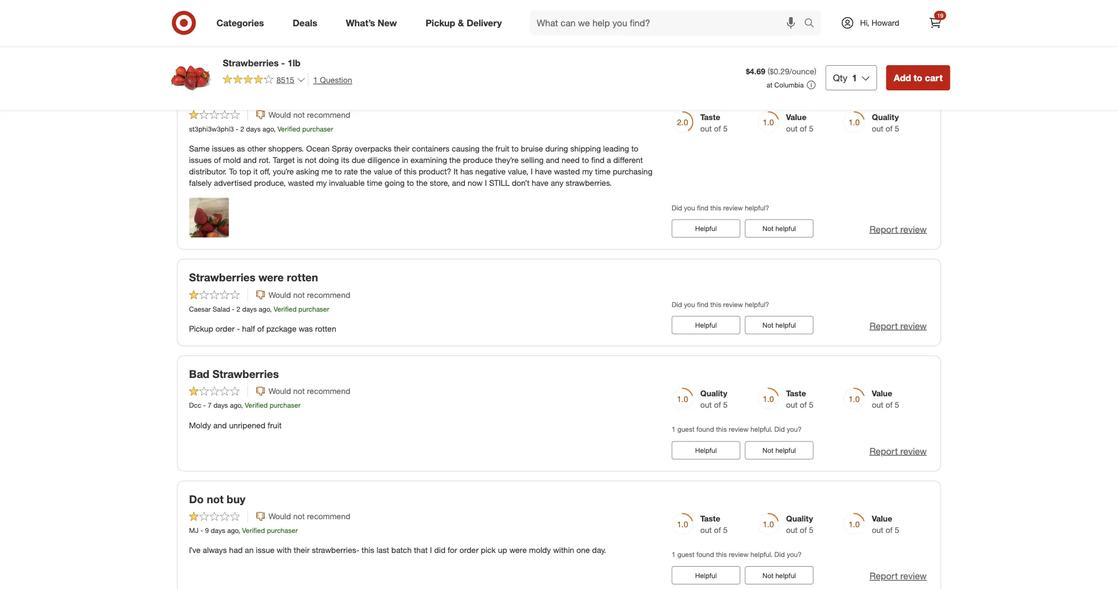 Task type: describe. For each thing, give the bounding box(es) containing it.
$4.69
[[746, 66, 766, 76]]

batch
[[392, 546, 412, 556]]

caesar
[[189, 305, 211, 313]]

strawberries for strawberries - 1lb
[[223, 57, 279, 68]]

verified for bad strawberries
[[245, 401, 268, 410]]

pickup & delivery
[[426, 17, 502, 28]]

would for do not buy
[[269, 512, 291, 522]]

bad
[[189, 368, 210, 381]]

you for out of 5
[[685, 203, 696, 212]]

not inside same issues as other shoppers. ocean spray overpacks their containers causing the fruit to bruise during shipping leading to issues of mold and rot. target is not doing its due diligence in examining the produce they're selling and need to find a different distributor. to top it off, you're asking me to rate the value of this product? it has negative value, i have wasted my time purchasing falsely advertised produce, wasted my invaluable time going to the store, and now i still don't have any strawberries.
[[305, 155, 317, 165]]

new
[[378, 17, 397, 28]]

report for quality control failure.
[[870, 224, 899, 235]]

what's new link
[[336, 10, 412, 35]]

purchaser for quality control failure.
[[303, 124, 333, 133]]

moldy and unripened fruit
[[189, 420, 282, 430]]

2 not helpful button from the top
[[745, 316, 814, 334]]

2 vertical spatial i
[[430, 546, 432, 556]]

for
[[448, 546, 458, 556]]

2 report from the top
[[870, 320, 899, 332]]

pickup for pickup order - half of pzckage was rotten
[[189, 324, 213, 334]]

one
[[577, 546, 590, 556]]

in
[[402, 155, 409, 165]]

1 vertical spatial taste out of 5
[[787, 389, 814, 410]]

report review button for quality control failure.
[[870, 223, 927, 236]]

0 vertical spatial quality
[[873, 112, 900, 122]]

1 guest found this review helpful. did you? for bad strawberries
[[672, 425, 802, 434]]

same issues as other shoppers. ocean spray overpacks their containers causing the fruit to bruise during shipping leading to issues of mold and rot. target is not doing its due diligence in examining the produce they're selling and need to find a different distributor. to top it off, you're asking me to rate the value of this product? it has negative value, i have wasted my time purchasing falsely advertised produce, wasted my invaluable time going to the store, and now i still don't have any strawberries.
[[189, 143, 653, 188]]

matching
[[563, 48, 600, 59]]

- for 1lb
[[281, 57, 285, 68]]

taste out of 5 for do not buy
[[701, 514, 728, 535]]

add to cart
[[894, 72, 943, 83]]

2 not from the top
[[763, 321, 774, 330]]

question
[[320, 75, 352, 85]]

control
[[229, 91, 267, 104]]

19 link
[[923, 10, 949, 35]]

1 vertical spatial quality out of 5
[[701, 389, 728, 410]]

this for the helpful "button" corresponding to do not buy
[[716, 551, 727, 559]]

verified for quality control failure.
[[278, 124, 301, 133]]

would not recommend for quality control failure.
[[269, 110, 351, 120]]

overpacks
[[355, 143, 392, 153]]

distributor.
[[189, 166, 227, 176]]

find for out of 5
[[698, 203, 709, 212]]

rot.
[[259, 155, 271, 165]]

(
[[768, 66, 770, 76]]

report review for bad strawberries
[[870, 446, 927, 457]]

do
[[189, 493, 204, 506]]

)
[[815, 66, 817, 76]]

up
[[498, 546, 508, 556]]

it
[[254, 166, 258, 176]]

strawberries were rotten
[[189, 271, 318, 284]]

st3phi3w3phi3
[[189, 124, 234, 133]]

quality
[[189, 91, 226, 104]]

doing
[[319, 155, 339, 165]]

would not recommend for strawberries were rotten
[[269, 290, 351, 300]]

days for control
[[246, 124, 261, 133]]

do not buy
[[189, 493, 246, 506]]

value,
[[508, 166, 529, 176]]

report for bad strawberries
[[870, 446, 899, 457]]

qty
[[834, 72, 848, 83]]

ago for not
[[227, 527, 238, 535]]

497
[[545, 48, 560, 59]]

and down during
[[546, 155, 560, 165]]

would for bad strawberries
[[269, 386, 291, 396]]

pick
[[481, 546, 496, 556]]

2 helpful button from the top
[[672, 316, 741, 334]]

recommend for strawberries were rotten
[[307, 290, 351, 300]]

helpful button for do not buy
[[672, 567, 741, 585]]

advertised
[[214, 178, 252, 188]]

don't
[[512, 178, 530, 188]]

recommend for do not buy
[[307, 512, 351, 522]]

the down product?
[[417, 178, 428, 188]]

deals link
[[283, 10, 332, 35]]

not for quality control failure.
[[293, 110, 305, 120]]

failure.
[[270, 91, 305, 104]]

to down shipping
[[582, 155, 589, 165]]

pickup for pickup & delivery
[[426, 17, 456, 28]]

2 vertical spatial strawberries
[[213, 368, 279, 381]]

to
[[229, 166, 237, 176]]

- right salad
[[232, 305, 235, 313]]

quality control failure.
[[189, 91, 305, 104]]

pickup & delivery link
[[416, 10, 517, 35]]

i've
[[189, 546, 201, 556]]

purchasing
[[613, 166, 653, 176]]

was
[[299, 324, 313, 334]]

helpful for quality control failure.
[[776, 224, 797, 233]]

that
[[414, 546, 428, 556]]

7
[[208, 401, 212, 410]]

ocean
[[306, 143, 330, 153]]

shipping
[[571, 143, 601, 153]]

did you find this review helpful? for would not recommend
[[672, 300, 770, 309]]

report review for quality control failure.
[[870, 224, 927, 235]]

what's
[[346, 17, 375, 28]]

and down it
[[452, 178, 466, 188]]

1 vertical spatial rotten
[[315, 324, 336, 334]]

&
[[458, 17, 464, 28]]

guest for do not buy
[[678, 551, 695, 559]]

purchaser up was
[[299, 305, 330, 313]]

hi,
[[861, 18, 870, 28]]

and right moldy on the left
[[213, 420, 227, 430]]

deals
[[293, 17, 317, 28]]

last
[[377, 546, 389, 556]]

verified up pzckage
[[274, 305, 297, 313]]

to up they're
[[512, 143, 519, 153]]

/ounce
[[790, 66, 815, 76]]

1 vertical spatial were
[[510, 546, 527, 556]]

we found 497 matching reviews
[[503, 48, 634, 59]]

2 not helpful from the top
[[763, 321, 797, 330]]

0 vertical spatial my
[[583, 166, 593, 176]]

ago for control
[[263, 124, 274, 133]]

, for not
[[238, 527, 240, 535]]

helpful? for would not recommend
[[745, 300, 770, 309]]

, for strawberries
[[241, 401, 243, 410]]

with
[[277, 546, 292, 556]]

to inside add to cart button
[[914, 72, 923, 83]]

$4.69 ( $0.29 /ounce )
[[746, 66, 817, 76]]

target
[[273, 155, 295, 165]]

other
[[248, 143, 266, 153]]

days for strawberries
[[214, 401, 228, 410]]

1 horizontal spatial wasted
[[554, 166, 580, 176]]

i've always had an issue with their strawberries- this last batch that i did for order pick up were moldy within one day.
[[189, 546, 607, 556]]

negative
[[476, 166, 506, 176]]

this for the helpful "button" for quality control failure.
[[711, 203, 722, 212]]

find inside same issues as other shoppers. ocean spray overpacks their containers causing the fruit to bruise during shipping leading to issues of mold and rot. target is not doing its due diligence in examining the produce they're selling and need to find a different distributor. to top it off, you're asking me to rate the value of this product? it has negative value, i have wasted my time purchasing falsely advertised produce, wasted my invaluable time going to the store, and now i still don't have any strawberries.
[[592, 155, 605, 165]]

its
[[341, 155, 350, 165]]

this for the helpful "button" corresponding to bad strawberries
[[716, 425, 727, 434]]

diligence
[[368, 155, 400, 165]]

and up top
[[243, 155, 257, 165]]

helpful button for quality control failure.
[[672, 220, 741, 238]]

0 vertical spatial rotten
[[287, 271, 318, 284]]

1 vertical spatial 2
[[237, 305, 241, 313]]

What can we help you find? suggestions appear below search field
[[530, 10, 808, 35]]

not helpful for bad strawberries
[[763, 446, 797, 455]]

search button
[[799, 10, 827, 38]]

1 horizontal spatial i
[[485, 178, 487, 188]]

taste for buy
[[701, 514, 721, 524]]

9
[[205, 527, 209, 535]]

me
[[322, 166, 333, 176]]

add to cart button
[[887, 65, 951, 90]]

same
[[189, 143, 210, 153]]

this inside same issues as other shoppers. ocean spray overpacks their containers causing the fruit to bruise during shipping leading to issues of mold and rot. target is not doing its due diligence in examining the produce they're selling and need to find a different distributor. to top it off, you're asking me to rate the value of this product? it has negative value, i have wasted my time purchasing falsely advertised produce, wasted my invaluable time going to the store, and now i still don't have any strawberries.
[[404, 166, 417, 176]]

a
[[607, 155, 612, 165]]

rate
[[344, 166, 358, 176]]

not helpful button for bad strawberries
[[745, 441, 814, 460]]

helpful? for out of 5
[[745, 203, 770, 212]]

causing
[[452, 143, 480, 153]]

recommend for quality control failure.
[[307, 110, 351, 120]]

value out of 5 for bad strawberries
[[873, 389, 900, 410]]

an
[[245, 546, 254, 556]]

you're
[[273, 166, 294, 176]]

$0.29
[[770, 66, 790, 76]]

1 vertical spatial taste
[[787, 389, 807, 399]]

different
[[614, 155, 643, 165]]

1 horizontal spatial order
[[460, 546, 479, 556]]

what's new
[[346, 17, 397, 28]]

would for quality control failure.
[[269, 110, 291, 120]]

ago for strawberries
[[230, 401, 241, 410]]



Task type: locate. For each thing, give the bounding box(es) containing it.
did
[[435, 546, 446, 556]]

strawberries up salad
[[189, 271, 256, 284]]

0 vertical spatial found
[[519, 48, 542, 59]]

0 horizontal spatial quality
[[701, 389, 728, 399]]

were
[[259, 271, 284, 284], [510, 546, 527, 556]]

1 vertical spatial 1 guest found this review helpful. did you?
[[672, 551, 802, 559]]

and
[[243, 155, 257, 165], [546, 155, 560, 165], [452, 178, 466, 188], [213, 420, 227, 430]]

3 helpful button from the top
[[672, 441, 741, 460]]

3 report from the top
[[870, 446, 899, 457]]

were right the up
[[510, 546, 527, 556]]

purchaser up ocean
[[303, 124, 333, 133]]

have left any
[[532, 178, 549, 188]]

found for bad strawberries
[[697, 425, 715, 434]]

value inside same issues as other shoppers. ocean spray overpacks their containers causing the fruit to bruise during shipping leading to issues of mold and rot. target is not doing its due diligence in examining the produce they're selling and need to find a different distributor. to top it off, you're asking me to rate the value of this product? it has negative value, i have wasted my time purchasing falsely advertised produce, wasted my invaluable time going to the store, and now i still don't have any strawberries.
[[374, 166, 393, 176]]

, up had
[[238, 527, 240, 535]]

wasted down need on the top right of page
[[554, 166, 580, 176]]

2 recommend from the top
[[307, 290, 351, 300]]

2 would from the top
[[269, 290, 291, 300]]

out
[[701, 123, 712, 133], [787, 123, 798, 133], [873, 123, 884, 133], [701, 400, 712, 410], [787, 400, 798, 410], [873, 400, 884, 410], [701, 525, 712, 535], [787, 525, 798, 535], [873, 525, 884, 535]]

0 vertical spatial you?
[[787, 425, 802, 434]]

days for not
[[211, 527, 225, 535]]

purchaser up moldy and unripened fruit
[[270, 401, 301, 410]]

1 helpful from the top
[[776, 224, 797, 233]]

0 vertical spatial fruit
[[496, 143, 510, 153]]

categories link
[[207, 10, 279, 35]]

0 vertical spatial find
[[592, 155, 605, 165]]

i left did at the bottom left
[[430, 546, 432, 556]]

- left 1lb
[[281, 57, 285, 68]]

1 vertical spatial strawberries
[[189, 271, 256, 284]]

1 horizontal spatial fruit
[[496, 143, 510, 153]]

1 vertical spatial guest
[[678, 551, 695, 559]]

-
[[281, 57, 285, 68], [236, 124, 239, 133], [232, 305, 235, 313], [237, 324, 240, 334], [203, 401, 206, 410], [201, 527, 203, 535]]

0 vertical spatial were
[[259, 271, 284, 284]]

helpful for do not buy
[[776, 572, 797, 580]]

1 helpful button from the top
[[672, 220, 741, 238]]

1 vertical spatial their
[[294, 546, 310, 556]]

2 horizontal spatial i
[[531, 166, 533, 176]]

would not recommend for bad strawberries
[[269, 386, 351, 396]]

purchaser for bad strawberries
[[270, 401, 301, 410]]

add
[[894, 72, 912, 83]]

1 vertical spatial time
[[367, 178, 383, 188]]

verified up an
[[242, 527, 265, 535]]

ago up had
[[227, 527, 238, 535]]

any
[[551, 178, 564, 188]]

3 report review button from the top
[[870, 445, 927, 458]]

their up in
[[394, 143, 410, 153]]

2 right salad
[[237, 305, 241, 313]]

caesar salad - 2 days ago , verified purchaser
[[189, 305, 330, 313]]

19
[[938, 12, 944, 19]]

0 vertical spatial strawberries
[[223, 57, 279, 68]]

1 recommend from the top
[[307, 110, 351, 120]]

1 guest from the top
[[678, 425, 695, 434]]

0 vertical spatial helpful?
[[745, 203, 770, 212]]

0 horizontal spatial time
[[367, 178, 383, 188]]

2 vertical spatial found
[[697, 551, 715, 559]]

2 1 guest found this review helpful. did you? from the top
[[672, 551, 802, 559]]

2 up as
[[241, 124, 244, 133]]

3 not helpful from the top
[[763, 446, 797, 455]]

1 horizontal spatial pickup
[[426, 17, 456, 28]]

pickup down caesar
[[189, 324, 213, 334]]

fruit inside same issues as other shoppers. ocean spray overpacks their containers causing the fruit to bruise during shipping leading to issues of mold and rot. target is not doing its due diligence in examining the produce they're selling and need to find a different distributor. to top it off, you're asking me to rate the value of this product? it has negative value, i have wasted my time purchasing falsely advertised produce, wasted my invaluable time going to the store, and now i still don't have any strawberries.
[[496, 143, 510, 153]]

3 not helpful button from the top
[[745, 441, 814, 460]]

1 would from the top
[[269, 110, 291, 120]]

- up as
[[236, 124, 239, 133]]

as
[[237, 143, 245, 153]]

verified
[[866, 12, 897, 23], [278, 124, 301, 133], [274, 305, 297, 313], [245, 401, 268, 410], [242, 527, 265, 535]]

off,
[[260, 166, 271, 176]]

days
[[246, 124, 261, 133], [242, 305, 257, 313], [214, 401, 228, 410], [211, 527, 225, 535]]

order down salad
[[216, 324, 235, 334]]

dcc
[[189, 401, 201, 410]]

0 vertical spatial time
[[596, 166, 611, 176]]

1 horizontal spatial time
[[596, 166, 611, 176]]

still
[[490, 178, 510, 188]]

1 report from the top
[[870, 224, 899, 235]]

2 you from the top
[[685, 300, 696, 309]]

4 would not recommend from the top
[[269, 512, 351, 522]]

- left 7
[[203, 401, 206, 410]]

1 vertical spatial wasted
[[288, 178, 314, 188]]

0 vertical spatial guest
[[678, 425, 695, 434]]

days right 9
[[211, 527, 225, 535]]

helpful
[[696, 224, 717, 233], [696, 321, 717, 330], [696, 446, 717, 455], [696, 572, 717, 580]]

2 did you find this review helpful? from the top
[[672, 300, 770, 309]]

taste out of 5 for quality control failure.
[[701, 112, 728, 133]]

,
[[274, 124, 276, 133], [270, 305, 272, 313], [241, 401, 243, 410], [238, 527, 240, 535]]

strawberries
[[223, 57, 279, 68], [189, 271, 256, 284], [213, 368, 279, 381]]

you for would not recommend
[[685, 300, 696, 309]]

to right me on the left top
[[335, 166, 342, 176]]

verified right verified purchases option
[[866, 12, 897, 23]]

helpful button for bad strawberries
[[672, 441, 741, 460]]

1 you? from the top
[[787, 425, 802, 434]]

1 vertical spatial you
[[685, 300, 696, 309]]

0 horizontal spatial were
[[259, 271, 284, 284]]

2 helpful from the top
[[776, 321, 797, 330]]

did you find this review helpful?
[[672, 203, 770, 212], [672, 300, 770, 309]]

salad
[[213, 305, 230, 313]]

ago up other
[[263, 124, 274, 133]]

pickup left &
[[426, 17, 456, 28]]

the down 'due'
[[360, 166, 372, 176]]

days up half
[[242, 305, 257, 313]]

strawberries for strawberries were rotten
[[189, 271, 256, 284]]

pickup
[[426, 17, 456, 28], [189, 324, 213, 334]]

0 vertical spatial have
[[535, 166, 552, 176]]

1 guest found this review helpful. did you? for do not buy
[[672, 551, 802, 559]]

store,
[[430, 178, 450, 188]]

0 horizontal spatial wasted
[[288, 178, 314, 188]]

rotten up was
[[287, 271, 318, 284]]

helpful for quality control failure.
[[696, 224, 717, 233]]

0 vertical spatial wasted
[[554, 166, 580, 176]]

issues down same
[[189, 155, 212, 165]]

now
[[468, 178, 483, 188]]

1 vertical spatial pickup
[[189, 324, 213, 334]]

1 not helpful from the top
[[763, 224, 797, 233]]

5
[[724, 123, 728, 133], [810, 123, 814, 133], [895, 123, 900, 133], [724, 400, 728, 410], [810, 400, 814, 410], [895, 400, 900, 410], [724, 525, 728, 535], [810, 525, 814, 535], [895, 525, 900, 535]]

3 helpful from the top
[[696, 446, 717, 455]]

- left half
[[237, 324, 240, 334]]

2 vertical spatial quality
[[787, 514, 814, 524]]

their inside same issues as other shoppers. ocean spray overpacks their containers causing the fruit to bruise during shipping leading to issues of mold and rot. target is not doing its due diligence in examining the produce they're selling and need to find a different distributor. to top it off, you're asking me to rate the value of this product? it has negative value, i have wasted my time purchasing falsely advertised produce, wasted my invaluable time going to the store, and now i still don't have any strawberries.
[[394, 143, 410, 153]]

1 vertical spatial helpful.
[[751, 551, 773, 559]]

2 horizontal spatial quality
[[873, 112, 900, 122]]

1 helpful. from the top
[[751, 425, 773, 434]]

0 vertical spatial 1 guest found this review helpful. did you?
[[672, 425, 802, 434]]

2 vertical spatial value out of 5
[[873, 514, 900, 535]]

0 horizontal spatial i
[[430, 546, 432, 556]]

1 vertical spatial find
[[698, 203, 709, 212]]

- for 2
[[236, 124, 239, 133]]

guest for bad strawberries
[[678, 425, 695, 434]]

4 not from the top
[[763, 572, 774, 580]]

3 report review from the top
[[870, 446, 927, 457]]

strawberries - 1lb
[[223, 57, 301, 68]]

1 helpful from the top
[[696, 224, 717, 233]]

of
[[715, 123, 722, 133], [800, 123, 807, 133], [886, 123, 893, 133], [214, 155, 221, 165], [395, 166, 402, 176], [257, 324, 264, 334], [715, 400, 722, 410], [800, 400, 807, 410], [886, 400, 893, 410], [715, 525, 722, 535], [800, 525, 807, 535], [886, 525, 893, 535]]

ago up moldy and unripened fruit
[[230, 401, 241, 410]]

shoppers.
[[268, 143, 304, 153]]

found for do not buy
[[697, 551, 715, 559]]

1 vertical spatial my
[[316, 178, 327, 188]]

4 helpful from the top
[[776, 572, 797, 580]]

were up caesar salad - 2 days ago , verified purchaser at the bottom of the page
[[259, 271, 284, 284]]

have
[[535, 166, 552, 176], [532, 178, 549, 188]]

rotten right was
[[315, 324, 336, 334]]

not helpful button for quality control failure.
[[745, 220, 814, 238]]

not for bad strawberries
[[293, 386, 305, 396]]

0 horizontal spatial their
[[294, 546, 310, 556]]

0 horizontal spatial fruit
[[268, 420, 282, 430]]

2 vertical spatial taste
[[701, 514, 721, 524]]

not helpful button for do not buy
[[745, 567, 814, 585]]

0 horizontal spatial my
[[316, 178, 327, 188]]

wasted down asking
[[288, 178, 314, 188]]

value out of 5 for do not buy
[[873, 514, 900, 535]]

verified for do not buy
[[242, 527, 265, 535]]

0 vertical spatial taste
[[701, 112, 721, 122]]

1 horizontal spatial quality
[[787, 514, 814, 524]]

0 horizontal spatial quality out of 5
[[701, 389, 728, 410]]

strawberries up dcc - 7 days ago , verified purchaser
[[213, 368, 279, 381]]

st3phi3w3phi3 - 2 days ago , verified purchaser
[[189, 124, 333, 133]]

report for do not buy
[[870, 571, 899, 582]]

fruit right the unripened
[[268, 420, 282, 430]]

invaluable
[[329, 178, 365, 188]]

1 vertical spatial helpful?
[[745, 300, 770, 309]]

ago up pickup order - half of pzckage was rotten
[[259, 305, 270, 313]]

1 question
[[313, 75, 352, 85]]

1 question link
[[308, 73, 352, 86]]

the up it
[[450, 155, 461, 165]]

2 vertical spatial quality out of 5
[[787, 514, 814, 535]]

1 report review button from the top
[[870, 223, 927, 236]]

not for bad strawberries
[[763, 446, 774, 455]]

2 vertical spatial find
[[698, 300, 709, 309]]

recommend
[[307, 110, 351, 120], [307, 290, 351, 300], [307, 386, 351, 396], [307, 512, 351, 522]]

2 helpful? from the top
[[745, 300, 770, 309]]

1 report review from the top
[[870, 224, 927, 235]]

1 not helpful button from the top
[[745, 220, 814, 238]]

would down "failure."
[[269, 110, 291, 120]]

the up produce
[[482, 143, 494, 153]]

, up shoppers.
[[274, 124, 276, 133]]

Verified purchases checkbox
[[850, 12, 861, 24]]

had
[[229, 546, 243, 556]]

purchases
[[899, 12, 942, 23]]

you? for do not buy
[[787, 551, 802, 559]]

1 vertical spatial issues
[[189, 155, 212, 165]]

3 would from the top
[[269, 386, 291, 396]]

0 vertical spatial helpful.
[[751, 425, 773, 434]]

moldy
[[529, 546, 551, 556]]

1 horizontal spatial quality out of 5
[[787, 514, 814, 535]]

1 did you find this review helpful? from the top
[[672, 203, 770, 212]]

strawberries-
[[312, 546, 360, 556]]

1 vertical spatial i
[[485, 178, 487, 188]]

1 horizontal spatial were
[[510, 546, 527, 556]]

guest review image 1 of 1, zoom in image
[[189, 198, 229, 238]]

report review for do not buy
[[870, 571, 927, 582]]

2 you? from the top
[[787, 551, 802, 559]]

time left going
[[367, 178, 383, 188]]

my up strawberries.
[[583, 166, 593, 176]]

issues
[[212, 143, 235, 153], [189, 155, 212, 165]]

0 vertical spatial their
[[394, 143, 410, 153]]

to up different
[[632, 143, 639, 153]]

they're
[[495, 155, 519, 165]]

4 not helpful from the top
[[763, 572, 797, 580]]

1 vertical spatial quality
[[701, 389, 728, 399]]

purchaser for do not buy
[[267, 527, 298, 535]]

reviews
[[603, 48, 634, 59]]

report review button
[[870, 223, 927, 236], [870, 320, 927, 333], [870, 445, 927, 458], [870, 570, 927, 583]]

fruit up they're
[[496, 143, 510, 153]]

i right now
[[485, 178, 487, 188]]

0 vertical spatial value out of 5
[[787, 112, 814, 133]]

howard
[[872, 18, 900, 28]]

0 vertical spatial i
[[531, 166, 533, 176]]

hi, howard
[[861, 18, 900, 28]]

find
[[592, 155, 605, 165], [698, 203, 709, 212], [698, 300, 709, 309]]

helpful. for do not buy
[[751, 551, 773, 559]]

would for strawberries were rotten
[[269, 290, 291, 300]]

0 vertical spatial you
[[685, 203, 696, 212]]

0 vertical spatial pickup
[[426, 17, 456, 28]]

0 vertical spatial issues
[[212, 143, 235, 153]]

verified up shoppers.
[[278, 124, 301, 133]]

taste for failure.
[[701, 112, 721, 122]]

1 vertical spatial fruit
[[268, 420, 282, 430]]

2 helpful. from the top
[[751, 551, 773, 559]]

purchaser up with
[[267, 527, 298, 535]]

verified up the unripened
[[245, 401, 268, 410]]

helpful for bad strawberries
[[776, 446, 797, 455]]

product?
[[419, 166, 452, 176]]

recommend for bad strawberries
[[307, 386, 351, 396]]

guest
[[678, 425, 695, 434], [678, 551, 695, 559]]

columbia
[[775, 81, 804, 89]]

mj
[[189, 527, 199, 535]]

1 you from the top
[[685, 203, 696, 212]]

4 would from the top
[[269, 512, 291, 522]]

would not recommend for do not buy
[[269, 512, 351, 522]]

to
[[914, 72, 923, 83], [512, 143, 519, 153], [632, 143, 639, 153], [582, 155, 589, 165], [335, 166, 342, 176], [407, 178, 414, 188]]

, up pickup order - half of pzckage was rotten
[[270, 305, 272, 313]]

report review button for bad strawberries
[[870, 445, 927, 458]]

we
[[503, 48, 516, 59]]

at columbia
[[767, 81, 804, 89]]

4 helpful button from the top
[[672, 567, 741, 585]]

would up dcc - 7 days ago , verified purchaser
[[269, 386, 291, 396]]

pickup inside pickup & delivery link
[[426, 17, 456, 28]]

0 vertical spatial taste out of 5
[[701, 112, 728, 133]]

not helpful for quality control failure.
[[763, 224, 797, 233]]

not helpful for do not buy
[[763, 572, 797, 580]]

bad strawberries
[[189, 368, 279, 381]]

With photos checkbox
[[850, 0, 861, 8]]

1 vertical spatial found
[[697, 425, 715, 434]]

order right for
[[460, 546, 479, 556]]

1 vertical spatial order
[[460, 546, 479, 556]]

4 report from the top
[[870, 571, 899, 582]]

you
[[685, 203, 696, 212], [685, 300, 696, 309]]

due
[[352, 155, 366, 165]]

0 vertical spatial order
[[216, 324, 235, 334]]

4 helpful from the top
[[696, 572, 717, 580]]

1 guest found this review helpful. did you?
[[672, 425, 802, 434], [672, 551, 802, 559]]

, for control
[[274, 124, 276, 133]]

helpful for do not buy
[[696, 572, 717, 580]]

helpful button
[[672, 220, 741, 238], [672, 316, 741, 334], [672, 441, 741, 460], [672, 567, 741, 585]]

1 would not recommend from the top
[[269, 110, 351, 120]]

8515
[[277, 75, 295, 85]]

strawberries up 8515 link
[[223, 57, 279, 68]]

did you find this review helpful? for out of 5
[[672, 203, 770, 212]]

report
[[870, 224, 899, 235], [870, 320, 899, 332], [870, 446, 899, 457], [870, 571, 899, 582]]

their right with
[[294, 546, 310, 556]]

2 report review from the top
[[870, 320, 927, 332]]

3 helpful from the top
[[776, 446, 797, 455]]

did
[[672, 203, 683, 212], [672, 300, 683, 309], [775, 425, 785, 434], [775, 551, 785, 559]]

helpful for bad strawberries
[[696, 446, 717, 455]]

i down selling
[[531, 166, 533, 176]]

unripened
[[229, 420, 266, 430]]

not for strawberries were rotten
[[293, 290, 305, 300]]

at
[[767, 81, 773, 89]]

0 vertical spatial 2
[[241, 124, 244, 133]]

1
[[853, 72, 858, 83], [313, 75, 318, 85], [672, 425, 676, 434], [672, 551, 676, 559]]

3 not from the top
[[763, 446, 774, 455]]

- for 9
[[201, 527, 203, 535]]

1 vertical spatial did you find this review helpful?
[[672, 300, 770, 309]]

1 1 guest found this review helpful. did you? from the top
[[672, 425, 802, 434]]

1 horizontal spatial my
[[583, 166, 593, 176]]

have down selling
[[535, 166, 552, 176]]

- left 9
[[201, 527, 203, 535]]

2 would not recommend from the top
[[269, 290, 351, 300]]

not for do not buy
[[763, 572, 774, 580]]

8515 link
[[223, 73, 306, 87]]

qty 1
[[834, 72, 858, 83]]

dcc - 7 days ago , verified purchaser
[[189, 401, 301, 410]]

1 vertical spatial have
[[532, 178, 549, 188]]

4 report review button from the top
[[870, 570, 927, 583]]

0 horizontal spatial order
[[216, 324, 235, 334]]

to right going
[[407, 178, 414, 188]]

1 not from the top
[[763, 224, 774, 233]]

4 recommend from the top
[[307, 512, 351, 522]]

0 horizontal spatial pickup
[[189, 324, 213, 334]]

4 report review from the top
[[870, 571, 927, 582]]

would up with
[[269, 512, 291, 522]]

going
[[385, 178, 405, 188]]

spray
[[332, 143, 353, 153]]

2 vertical spatial taste out of 5
[[701, 514, 728, 535]]

2 horizontal spatial quality out of 5
[[873, 112, 900, 133]]

not for do not buy
[[293, 512, 305, 522]]

mj - 9 days ago , verified purchaser
[[189, 527, 298, 535]]

days up other
[[246, 124, 261, 133]]

helpful. for bad strawberries
[[751, 425, 773, 434]]

would up caesar salad - 2 days ago , verified purchaser at the bottom of the page
[[269, 290, 291, 300]]

review
[[724, 203, 744, 212], [901, 224, 927, 235], [724, 300, 744, 309], [901, 320, 927, 332], [729, 425, 749, 434], [901, 446, 927, 457], [729, 551, 749, 559], [901, 571, 927, 582]]

3 recommend from the top
[[307, 386, 351, 396]]

report review button for do not buy
[[870, 570, 927, 583]]

is
[[297, 155, 303, 165]]

fruit
[[496, 143, 510, 153], [268, 420, 282, 430]]

1 horizontal spatial their
[[394, 143, 410, 153]]

bruise
[[521, 143, 543, 153]]

days right 7
[[214, 401, 228, 410]]

2 helpful from the top
[[696, 321, 717, 330]]

you? for bad strawberries
[[787, 425, 802, 434]]

my down me on the left top
[[316, 178, 327, 188]]

1 vertical spatial you?
[[787, 551, 802, 559]]

3 would not recommend from the top
[[269, 386, 351, 396]]

4 not helpful button from the top
[[745, 567, 814, 585]]

day.
[[593, 546, 607, 556]]

image of strawberries - 1lb image
[[168, 55, 214, 101]]

0 vertical spatial did you find this review helpful?
[[672, 203, 770, 212]]

find for would not recommend
[[698, 300, 709, 309]]

1 helpful? from the top
[[745, 203, 770, 212]]

it
[[454, 166, 458, 176]]

, up the unripened
[[241, 401, 243, 410]]

1 vertical spatial value out of 5
[[873, 389, 900, 410]]

time down a
[[596, 166, 611, 176]]

during
[[546, 143, 569, 153]]

falsely
[[189, 178, 212, 188]]

produce,
[[254, 178, 286, 188]]

0 vertical spatial quality out of 5
[[873, 112, 900, 133]]

- for 7
[[203, 401, 206, 410]]

2 report review button from the top
[[870, 320, 927, 333]]

this for third the helpful "button" from the bottom of the page
[[711, 300, 722, 309]]

report review
[[870, 224, 927, 235], [870, 320, 927, 332], [870, 446, 927, 457], [870, 571, 927, 582]]

issues up mold
[[212, 143, 235, 153]]

2 guest from the top
[[678, 551, 695, 559]]

not for quality control failure.
[[763, 224, 774, 233]]

to right add
[[914, 72, 923, 83]]



Task type: vqa. For each thing, say whether or not it's contained in the screenshot.
Size charts dropdown button
no



